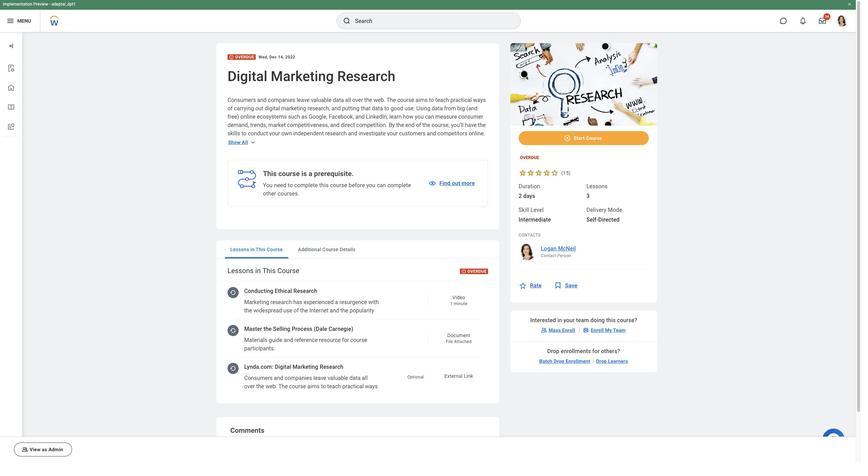 Task type: describe. For each thing, give the bounding box(es) containing it.
additional course details button
[[293, 241, 361, 259]]

independent
[[293, 130, 324, 137]]

you
[[263, 182, 273, 189]]

resource
[[319, 337, 341, 344]]

companies inside marketing research has experienced a resurgence with the widespread use of the internet and the popularity of social networking. it is easier than ever before for companies to connect directly with customers and collect individual information that can be correlated to reveal market trends. however, the way a company conducts its market research these days can have serious ethical repercussions. this lesson will cover how to conduct ethical research. you'll learn how to define your research questions, what type of data you can collect and how that data can ethically be used.
[[244, 324, 272, 331]]

that down questions,
[[295, 383, 305, 389]]

1 vertical spatial collect
[[255, 383, 271, 389]]

need
[[274, 182, 287, 189]]

1 complete from the left
[[294, 182, 318, 189]]

all
[[242, 140, 248, 145]]

consumers and companies leave valuable data all over the web. the course aims to teach practical ways of carrying out digital marketing research, and putting that data to good use. using data from big (and free) online ecosystems such as google, facebook, and linkedin, learn how you can measure consumer demand, trends, market competitiveness, and direct competition. by the end of the course, you'll have the skills to conduct your own independent research and investigate your customers and competitors online.
[[228, 97, 486, 137]]

2 vertical spatial a
[[342, 341, 345, 347]]

its
[[269, 349, 275, 356]]

consumers for consumers and companies leave valuable data all over the web. the course aims to teach practical ways of carrying out digital marketing research, and putting that data to good use.
[[244, 375, 273, 382]]

use
[[284, 307, 292, 314]]

mcneil
[[558, 246, 576, 252]]

the right by
[[396, 122, 404, 128]]

how down the lynda.com: digital marketing research
[[283, 383, 294, 389]]

admin
[[49, 447, 63, 453]]

type
[[336, 374, 347, 381]]

2 vertical spatial research
[[320, 364, 344, 370]]

show all
[[228, 140, 248, 145]]

the up these
[[322, 341, 329, 347]]

14,
[[278, 55, 284, 60]]

0 horizontal spatial with
[[320, 324, 331, 331]]

digital for consumers and companies leave valuable data all over the web. the course aims to teach practical ways of carrying out digital marketing research, and putting that data to good use.
[[282, 392, 297, 398]]

participants.
[[244, 345, 275, 352]]

menu
[[17, 18, 31, 24]]

repercussions.
[[282, 358, 318, 364]]

overdue for left exclamation circle image
[[235, 55, 255, 60]]

using
[[417, 105, 431, 112]]

the up ever
[[341, 307, 348, 314]]

prerequisite.
[[314, 170, 354, 178]]

that down directly
[[317, 332, 327, 339]]

skills
[[228, 130, 240, 137]]

report parameter image
[[7, 64, 15, 72]]

interested
[[531, 317, 556, 324]]

2 vertical spatial lessons
[[228, 267, 254, 275]]

external link
[[445, 374, 474, 379]]

course up need
[[279, 170, 300, 178]]

search image
[[343, 17, 351, 25]]

0 vertical spatial with
[[369, 299, 379, 306]]

internet
[[310, 307, 329, 314]]

justify image
[[6, 17, 15, 25]]

out for consumers and companies leave valuable data all over the web. the course aims to teach practical ways of carrying out digital marketing research, and putting that data to good use. using data from big (and free) online ecosystems such as google, facebook, and linkedin, learn how you can measure consumer demand, trends, market competitiveness, and direct competition. by the end of the course, you'll have the skills to conduct your own independent research and investigate your customers and competitors online.
[[256, 105, 264, 112]]

company
[[346, 341, 369, 347]]

0 vertical spatial list
[[0, 58, 22, 137]]

marketing research has experienced a resurgence with the widespread use of the internet and the popularity of social networking. it is easier than ever before for companies to connect directly with customers and collect individual information that can be correlated to reveal market trends. however, the way a company conducts its market research these days can have serious ethical repercussions. this lesson will cover how to conduct ethical research. you'll learn how to define your research questions, what type of data you can collect and how that data can ethically be used.
[[244, 299, 379, 389]]

by
[[389, 122, 395, 128]]

reference
[[295, 337, 318, 344]]

this inside marketing research has experienced a resurgence with the widespread use of the internet and the popularity of social networking. it is easier than ever before for companies to connect directly with customers and collect individual information that can be correlated to reveal market trends. however, the way a company conducts its market research these days can have serious ethical repercussions. this lesson will cover how to conduct ethical research. you'll learn how to define your research questions, what type of data you can collect and how that data can ethically be used.
[[319, 358, 330, 364]]

drop learners
[[597, 359, 629, 364]]

research for digital marketing research
[[337, 68, 396, 85]]

additional
[[298, 247, 321, 252]]

replay image for lynda.com:
[[230, 365, 237, 372]]

master the selling process (dale carnegie)
[[244, 326, 354, 332]]

have inside marketing research has experienced a resurgence with the widespread use of the internet and the popularity of social networking. it is easier than ever before for companies to connect directly with customers and collect individual information that can be correlated to reveal market trends. however, the way a company conducts its market research these days can have serious ethical repercussions. this lesson will cover how to conduct ethical research. you'll learn how to define your research questions, what type of data you can collect and how that data can ethically be used.
[[356, 349, 368, 356]]

start course button
[[519, 131, 649, 145]]

can inside consumers and companies leave valuable data all over the web. the course aims to teach practical ways of carrying out digital marketing research, and putting that data to good use. using data from big (and free) online ecosystems such as google, facebook, and linkedin, learn how you can measure consumer demand, trends, market competitiveness, and direct competition. by the end of the course, you'll have the skills to conduct your own independent research and investigate your customers and competitors online.
[[425, 113, 434, 120]]

conduct inside consumers and companies leave valuable data all over the web. the course aims to teach practical ways of carrying out digital marketing research, and putting that data to good use. using data from big (and free) online ecosystems such as google, facebook, and linkedin, learn how you can measure consumer demand, trends, market competitiveness, and direct competition. by the end of the course, you'll have the skills to conduct your own independent research and investigate your customers and competitors online.
[[248, 130, 268, 137]]

all for consumers and companies leave valuable data all over the web. the course aims to teach practical ways of carrying out digital marketing research, and putting that data to good use.
[[362, 375, 368, 382]]

customers inside consumers and companies leave valuable data all over the web. the course aims to teach practical ways of carrying out digital marketing research, and putting that data to good use. using data from big (and free) online ecosystems such as google, facebook, and linkedin, learn how you can measure consumer demand, trends, market competitiveness, and direct competition. by the end of the course, you'll have the skills to conduct your own independent research and investigate your customers and competitors online.
[[399, 130, 426, 137]]

drop learners link
[[594, 356, 631, 367]]

of inside consumers and companies leave valuable data all over the web. the course aims to teach practical ways of carrying out digital marketing research, and putting that data to good use.
[[244, 392, 250, 398]]

you need to complete this course before you can complete other courses.
[[263, 182, 411, 197]]

replay image for conducting
[[230, 289, 237, 296]]

2 vertical spatial marketing
[[293, 364, 318, 370]]

putting for consumers and companies leave valuable data all over the web. the course aims to teach practical ways of carrying out digital marketing research, and putting that data to good use. using data from big (and free) online ecosystems such as google, facebook, and linkedin, learn how you can measure consumer demand, trends, market competitiveness, and direct competition. by the end of the course, you'll have the skills to conduct your own independent research and investigate your customers and competitors online.
[[342, 105, 360, 112]]

in for digital
[[558, 317, 563, 324]]

overdue for the rightmost exclamation circle image
[[468, 269, 487, 274]]

the up linkedin,
[[365, 97, 372, 103]]

from
[[444, 105, 456, 112]]

individual
[[262, 332, 286, 339]]

marketing inside marketing research has experienced a resurgence with the widespread use of the internet and the popularity of social networking. it is easier than ever before for companies to connect directly with customers and collect individual information that can be correlated to reveal market trends. however, the way a company conducts its market research these days can have serious ethical repercussions. this lesson will cover how to conduct ethical research. you'll learn how to define your research questions, what type of data you can collect and how that data can ethically be used.
[[244, 299, 269, 306]]

used.
[[358, 383, 372, 389]]

carrying for consumers and companies leave valuable data all over the web. the course aims to teach practical ways of carrying out digital marketing research, and putting that data to good use.
[[251, 392, 271, 398]]

2 complete from the left
[[388, 182, 411, 189]]

save
[[565, 282, 578, 289]]

transformation import image
[[8, 42, 15, 49]]

for inside course details element
[[593, 348, 600, 355]]

delivery mode self-directed
[[587, 207, 623, 223]]

conduct inside marketing research has experienced a resurgence with the widespread use of the internet and the popularity of social networking. it is easier than ever before for companies to connect directly with customers and collect individual information that can be correlated to reveal market trends. however, the way a company conducts its market research these days can have serious ethical repercussions. this lesson will cover how to conduct ethical research. you'll learn how to define your research questions, what type of data you can collect and how that data can ethically be used.
[[263, 366, 283, 373]]

inbox large image
[[820, 17, 826, 24]]

list inside lessons in this course element
[[222, 282, 495, 408]]

course inside consumers and companies leave valuable data all over the web. the course aims to teach practical ways of carrying out digital marketing research, and putting that data to good use.
[[289, 383, 306, 390]]

has
[[293, 299, 302, 306]]

that inside consumers and companies leave valuable data all over the web. the course aims to teach practical ways of carrying out digital marketing research, and putting that data to good use.
[[244, 400, 254, 407]]

0 vertical spatial collect
[[244, 332, 261, 339]]

companies for consumers and companies leave valuable data all over the web. the course aims to teach practical ways of carrying out digital marketing research, and putting that data to good use.
[[285, 375, 312, 382]]

menu banner
[[0, 0, 856, 32]]

this inside course details element
[[607, 317, 616, 324]]

0 vertical spatial marketing
[[271, 68, 334, 85]]

is inside marketing research has experienced a resurgence with the widespread use of the internet and the popularity of social networking. it is easier than ever before for companies to connect directly with customers and collect individual information that can be correlated to reveal market trends. however, the way a company conducts its market research these days can have serious ethical repercussions. this lesson will cover how to conduct ethical research. you'll learn how to define your research questions, what type of data you can collect and how that data can ethically be used.
[[302, 316, 306, 322]]

how up define
[[244, 366, 255, 373]]

competitiveness,
[[287, 122, 329, 128]]

view
[[30, 447, 41, 453]]

lynda.com:
[[244, 364, 274, 370]]

the up social
[[244, 307, 252, 314]]

(dale
[[314, 326, 327, 332]]

online.
[[469, 130, 486, 137]]

own
[[282, 130, 292, 137]]

start
[[574, 136, 585, 141]]

research down however,
[[295, 349, 316, 356]]

2
[[519, 193, 522, 200]]

research down the lynda.com: digital marketing research
[[273, 374, 295, 381]]

selling
[[273, 326, 291, 332]]

home image
[[7, 84, 15, 92]]

social
[[251, 316, 266, 322]]

34 button
[[815, 13, 831, 29]]

widespread
[[254, 307, 282, 314]]

overdue inside course details element
[[520, 155, 540, 160]]

your down by
[[387, 130, 398, 137]]

1 vertical spatial market
[[261, 341, 278, 347]]

)
[[569, 170, 571, 176]]

that inside consumers and companies leave valuable data all over the web. the course aims to teach practical ways of carrying out digital marketing research, and putting that data to good use. using data from big (and free) online ecosystems such as google, facebook, and linkedin, learn how you can measure consumer demand, trends, market competitiveness, and direct competition. by the end of the course, you'll have the skills to conduct your own independent research and investigate your customers and competitors online.
[[361, 105, 371, 112]]

lessons 3
[[587, 183, 608, 200]]

carnegie)
[[329, 326, 354, 332]]

teach for consumers and companies leave valuable data all over the web. the course aims to teach practical ways of carrying out digital marketing research, and putting that data to good use.
[[327, 383, 341, 390]]

investigate
[[359, 130, 386, 137]]

how down cover
[[355, 366, 365, 373]]

use. for consumers and companies leave valuable data all over the web. the course aims to teach practical ways of carrying out digital marketing research, and putting that data to good use. using data from big (and free) online ecosystems such as google, facebook, and linkedin, learn how you can measure consumer demand, trends, market competitiveness, and direct competition. by the end of the course, you'll have the skills to conduct your own independent research and investigate your customers and competitors online.
[[405, 105, 415, 112]]

guide
[[269, 337, 283, 344]]

1 horizontal spatial exclamation circle image
[[462, 269, 466, 274]]

video 1 minute
[[451, 295, 468, 306]]

0 vertical spatial digital
[[228, 68, 268, 85]]

1 vertical spatial lessons in this course
[[228, 267, 300, 275]]

ecosystems
[[257, 113, 287, 120]]

before inside you need to complete this course before you can complete other courses.
[[349, 182, 365, 189]]

1 vertical spatial a
[[335, 299, 338, 306]]

before inside marketing research has experienced a resurgence with the widespread use of the internet and the popularity of social networking. it is easier than ever before for companies to connect directly with customers and collect individual information that can be correlated to reveal market trends. however, the way a company conducts its market research these days can have serious ethical repercussions. this lesson will cover how to conduct ethical research. you'll learn how to define your research questions, what type of data you can collect and how that data can ethically be used.
[[348, 316, 364, 322]]

0 horizontal spatial exclamation circle image
[[229, 55, 234, 60]]

out for consumers and companies leave valuable data all over the web. the course aims to teach practical ways of carrying out digital marketing research, and putting that data to good use.
[[272, 392, 280, 398]]

enrollment
[[566, 359, 591, 364]]

teach for consumers and companies leave valuable data all over the web. the course aims to teach practical ways of carrying out digital marketing research, and putting that data to good use. using data from big (and free) online ecosystems such as google, facebook, and linkedin, learn how you can measure consumer demand, trends, market competitiveness, and direct competition. by the end of the course, you'll have the skills to conduct your own independent research and investigate your customers and competitors online.
[[436, 97, 449, 103]]

research, for consumers and companies leave valuable data all over the web. the course aims to teach practical ways of carrying out digital marketing research, and putting that data to good use.
[[324, 392, 347, 398]]

enrollments
[[561, 348, 591, 355]]

attached
[[454, 339, 472, 344]]

over for consumers and companies leave valuable data all over the web. the course aims to teach practical ways of carrying out digital marketing research, and putting that data to good use. using data from big (and free) online ecosystems such as google, facebook, and linkedin, learn how you can measure consumer demand, trends, market competitiveness, and direct competition. by the end of the course, you'll have the skills to conduct your own independent research and investigate your customers and competitors online.
[[353, 97, 363, 103]]

others?
[[602, 348, 621, 355]]

media classroom image for mass enroll
[[541, 327, 548, 334]]

the inside consumers and companies leave valuable data all over the web. the course aims to teach practical ways of carrying out digital marketing research, and putting that data to good use.
[[256, 383, 264, 390]]

lessons inside button
[[230, 247, 249, 252]]

contacts
[[519, 233, 541, 238]]

direct
[[341, 122, 355, 128]]

0 horizontal spatial ethical
[[264, 358, 280, 364]]

you inside marketing research has experienced a resurgence with the widespread use of the internet and the popularity of social networking. it is easier than ever before for companies to connect directly with customers and collect individual information that can be correlated to reveal market trends. however, the way a company conducts its market research these days can have serious ethical repercussions. this lesson will cover how to conduct ethical research. you'll learn how to define your research questions, what type of data you can collect and how that data can ethically be used.
[[367, 374, 376, 381]]

drop enrollments for others?
[[548, 348, 621, 355]]

research up the use on the left
[[271, 299, 292, 306]]

level
[[531, 207, 544, 214]]

cover
[[359, 358, 372, 364]]

find
[[440, 180, 451, 187]]

comments
[[230, 426, 265, 435]]

drop right the batch
[[554, 359, 565, 364]]

batch
[[540, 359, 553, 364]]

person
[[558, 254, 572, 258]]

for inside marketing research has experienced a resurgence with the widespread use of the internet and the popularity of social networking. it is easier than ever before for companies to connect directly with customers and collect individual information that can be correlated to reveal market trends. however, the way a company conducts its market research these days can have serious ethical repercussions. this lesson will cover how to conduct ethical research. you'll learn how to define your research questions, what type of data you can collect and how that data can ethically be used.
[[366, 316, 373, 322]]

play circle image
[[564, 135, 571, 142]]

1 vertical spatial be
[[351, 383, 357, 389]]

media classroom image for view as admin
[[21, 446, 28, 453]]

you'll
[[326, 366, 340, 373]]

of up free)
[[228, 105, 233, 112]]

batch drop enrollment link
[[537, 356, 593, 367]]

days inside duration 2 days
[[524, 193, 536, 200]]

big
[[458, 105, 465, 112]]

batch drop enrollment
[[540, 359, 591, 364]]

show
[[228, 140, 241, 145]]

have inside consumers and companies leave valuable data all over the web. the course aims to teach practical ways of carrying out digital marketing research, and putting that data to good use. using data from big (and free) online ecosystems such as google, facebook, and linkedin, learn how you can measure consumer demand, trends, market competitiveness, and direct competition. by the end of the course, you'll have the skills to conduct your own independent research and investigate your customers and competitors online.
[[465, 122, 477, 128]]

will
[[349, 358, 357, 364]]

0 horizontal spatial be
[[339, 332, 345, 339]]

details
[[340, 247, 356, 252]]

logan
[[541, 246, 557, 252]]

course?
[[618, 317, 638, 324]]

interested in your team doing this course?
[[531, 317, 638, 324]]

file
[[446, 339, 453, 344]]



Task type: vqa. For each thing, say whether or not it's contained in the screenshot.


Task type: locate. For each thing, give the bounding box(es) containing it.
enroll down doing
[[591, 328, 604, 333]]

star image
[[519, 169, 527, 177], [527, 169, 535, 177], [535, 169, 543, 177], [543, 169, 551, 177]]

course inside consumers and companies leave valuable data all over the web. the course aims to teach practical ways of carrying out digital marketing research, and putting that data to good use. using data from big (and free) online ecosystems such as google, facebook, and linkedin, learn how you can measure consumer demand, trends, market competitiveness, and direct competition. by the end of the course, you'll have the skills to conduct your own independent research and investigate your customers and competitors online.
[[398, 97, 414, 103]]

this down the prerequisite. at the top left of the page
[[320, 182, 329, 189]]

your inside course details element
[[564, 317, 575, 324]]

than
[[324, 316, 335, 322]]

1 horizontal spatial practical
[[451, 97, 472, 103]]

carrying inside consumers and companies leave valuable data all over the web. the course aims to teach practical ways of carrying out digital marketing research, and putting that data to good use. using data from big (and free) online ecosystems such as google, facebook, and linkedin, learn how you can measure consumer demand, trends, market competitiveness, and direct competition. by the end of the course, you'll have the skills to conduct your own independent research and investigate your customers and competitors online.
[[234, 105, 254, 112]]

putting inside consumers and companies leave valuable data all over the web. the course aims to teach practical ways of carrying out digital marketing research, and putting that data to good use. using data from big (and free) online ecosystems such as google, facebook, and linkedin, learn how you can measure consumer demand, trends, market competitiveness, and direct competition. by the end of the course, you'll have the skills to conduct your own independent research and investigate your customers and competitors online.
[[342, 105, 360, 112]]

of right the use on the left
[[294, 307, 299, 314]]

complete left visible image
[[388, 182, 411, 189]]

practical for consumers and companies leave valuable data all over the web. the course aims to teach practical ways of carrying out digital marketing research, and putting that data to good use. using data from big (and free) online ecosystems such as google, facebook, and linkedin, learn how you can measure consumer demand, trends, market competitiveness, and direct competition. by the end of the course, you'll have the skills to conduct your own independent research and investigate your customers and competitors online.
[[451, 97, 472, 103]]

putting inside consumers and companies leave valuable data all over the web. the course aims to teach practical ways of carrying out digital marketing research, and putting that data to good use.
[[359, 392, 376, 398]]

have
[[465, 122, 477, 128], [356, 349, 368, 356]]

companies
[[268, 97, 295, 103], [244, 324, 272, 331], [285, 375, 312, 382]]

0 vertical spatial for
[[366, 316, 373, 322]]

valuable inside consumers and companies leave valuable data all over the web. the course aims to teach practical ways of carrying out digital marketing research, and putting that data to good use. using data from big (and free) online ecosystems such as google, facebook, and linkedin, learn how you can measure consumer demand, trends, market competitiveness, and direct competition. by the end of the course, you'll have the skills to conduct your own independent research and investigate your customers and competitors online.
[[311, 97, 332, 103]]

questions,
[[296, 374, 321, 381]]

close environment banner image
[[848, 2, 852, 6]]

marketing down 2022
[[271, 68, 334, 85]]

with down than
[[320, 324, 331, 331]]

replay image left the conducting
[[230, 289, 237, 296]]

and
[[257, 97, 267, 103], [332, 105, 341, 112], [356, 113, 365, 120], [331, 122, 340, 128], [348, 130, 358, 137], [427, 130, 436, 137], [330, 307, 339, 314], [360, 324, 369, 331], [284, 337, 293, 344], [274, 375, 283, 382], [273, 383, 282, 389], [348, 392, 358, 398]]

learn inside marketing research has experienced a resurgence with the widespread use of the internet and the popularity of social networking. it is easier than ever before for companies to connect directly with customers and collect individual information that can be correlated to reveal market trends. however, the way a company conducts its market research these days can have serious ethical repercussions. this lesson will cover how to conduct ethical research. you'll learn how to define your research questions, what type of data you can collect and how that data can ethically be used.
[[341, 366, 353, 373]]

media classroom image
[[541, 327, 548, 334], [21, 446, 28, 453]]

2 star image from the left
[[527, 169, 535, 177]]

marketing inside consumers and companies leave valuable data all over the web. the course aims to teach practical ways of carrying out digital marketing research, and putting that data to good use.
[[298, 392, 323, 398]]

facebook,
[[329, 113, 354, 120]]

be up way
[[339, 332, 345, 339]]

media classroom image inside view as admin button
[[21, 446, 28, 453]]

view as admin
[[30, 447, 63, 453]]

days up lesson
[[333, 349, 344, 356]]

ways for consumers and companies leave valuable data all over the web. the course aims to teach practical ways of carrying out digital marketing research, and putting that data to good use.
[[365, 383, 378, 390]]

collect
[[244, 332, 261, 339], [255, 383, 271, 389]]

this inside button
[[256, 247, 266, 252]]

out right find on the top of the page
[[452, 180, 461, 187]]

0 horizontal spatial out
[[256, 105, 264, 112]]

1 horizontal spatial this
[[607, 317, 616, 324]]

1 horizontal spatial enroll
[[591, 328, 604, 333]]

you inside consumers and companies leave valuable data all over the web. the course aims to teach practical ways of carrying out digital marketing research, and putting that data to good use. using data from big (and free) online ecosystems such as google, facebook, and linkedin, learn how you can measure consumer demand, trends, market competitiveness, and direct competition. by the end of the course, you'll have the skills to conduct your own independent research and investigate your customers and competitors online.
[[415, 113, 424, 120]]

a left resurgence
[[335, 299, 338, 306]]

is right it
[[302, 316, 306, 322]]

2 horizontal spatial in
[[558, 317, 563, 324]]

2 vertical spatial you
[[367, 374, 376, 381]]

team
[[614, 328, 626, 333]]

lynda.com: digital marketing research
[[244, 364, 344, 370]]

1 star image from the left
[[519, 169, 527, 177]]

online
[[241, 113, 256, 120]]

trends,
[[250, 122, 267, 128]]

over down define
[[244, 383, 255, 390]]

you'll
[[451, 122, 464, 128]]

research, inside consumers and companies leave valuable data all over the web. the course aims to teach practical ways of carrying out digital marketing research, and putting that data to good use. using data from big (and free) online ecosystems such as google, facebook, and linkedin, learn how you can measure consumer demand, trends, market competitiveness, and direct competition. by the end of the course, you'll have the skills to conduct your own independent research and investigate your customers and competitors online.
[[308, 105, 330, 112]]

how inside consumers and companies leave valuable data all over the web. the course aims to teach practical ways of carrying out digital marketing research, and putting that data to good use. using data from big (and free) online ecosystems such as google, facebook, and linkedin, learn how you can measure consumer demand, trends, market competitiveness, and direct competition. by the end of the course, you'll have the skills to conduct your own independent research and investigate your customers and competitors online.
[[403, 113, 414, 120]]

mass enroll link
[[538, 325, 580, 336]]

lessons in this course
[[230, 247, 283, 252], [228, 267, 300, 275]]

dec
[[270, 55, 277, 60]]

course inside 'materials guide and reference resource for course participants.'
[[351, 337, 368, 344]]

marketing
[[271, 68, 334, 85], [244, 299, 269, 306], [293, 364, 318, 370]]

mass
[[549, 328, 561, 333]]

enroll inside mass enroll link
[[563, 328, 576, 333]]

2 vertical spatial companies
[[285, 375, 312, 382]]

as up 'competitiveness,'
[[302, 113, 308, 120]]

of right "end"
[[416, 122, 421, 128]]

learn
[[390, 113, 402, 120], [341, 366, 353, 373]]

web. inside consumers and companies leave valuable data all over the web. the course aims to teach practical ways of carrying out digital marketing research, and putting that data to good use.
[[266, 383, 277, 390]]

of right type
[[348, 374, 353, 381]]

drop for drop enrollments for others?
[[548, 348, 560, 355]]

1 horizontal spatial as
[[302, 113, 308, 120]]

research, for consumers and companies leave valuable data all over the web. the course aims to teach practical ways of carrying out digital marketing research, and putting that data to good use. using data from big (and free) online ecosystems such as google, facebook, and linkedin, learn how you can measure consumer demand, trends, market competitiveness, and direct competition. by the end of the course, you'll have the skills to conduct your own independent research and investigate your customers and competitors online.
[[308, 105, 330, 112]]

in inside lessons in this course button
[[251, 247, 255, 252]]

companies for consumers and companies leave valuable data all over the web. the course aims to teach practical ways of carrying out digital marketing research, and putting that data to good use. using data from big (and free) online ecosystems such as google, facebook, and linkedin, learn how you can measure consumer demand, trends, market competitiveness, and direct competition. by the end of the course, you'll have the skills to conduct your own independent research and investigate your customers and competitors online.
[[268, 97, 295, 103]]

1 horizontal spatial complete
[[388, 182, 411, 189]]

lessons inside course details element
[[587, 183, 608, 190]]

external
[[445, 374, 463, 379]]

0 vertical spatial web.
[[374, 97, 386, 103]]

1 vertical spatial digital
[[275, 364, 291, 370]]

ways inside consumers and companies leave valuable data all over the web. the course aims to teach practical ways of carrying out digital marketing research, and putting that data to good use. using data from big (and free) online ecosystems such as google, facebook, and linkedin, learn how you can measure consumer demand, trends, market competitiveness, and direct competition. by the end of the course, you'll have the skills to conduct your own independent research and investigate your customers and competitors online.
[[473, 97, 486, 103]]

and inside 'materials guide and reference resource for course participants.'
[[284, 337, 293, 344]]

good inside consumers and companies leave valuable data all over the web. the course aims to teach practical ways of carrying out digital marketing research, and putting that data to good use.
[[274, 400, 287, 407]]

aims up using
[[416, 97, 428, 103]]

0 vertical spatial you
[[415, 113, 424, 120]]

1 horizontal spatial ethical
[[284, 366, 301, 373]]

a right way
[[342, 341, 345, 347]]

1 vertical spatial digital
[[282, 392, 297, 398]]

course down carnegie)
[[351, 337, 368, 344]]

lessons in this course inside button
[[230, 247, 283, 252]]

over up facebook,
[[353, 97, 363, 103]]

ethical down repercussions.
[[284, 366, 301, 373]]

out inside consumers and companies leave valuable data all over the web. the course aims to teach practical ways of carrying out digital marketing research, and putting that data to good use. using data from big (and free) online ecosystems such as google, facebook, and linkedin, learn how you can measure consumer demand, trends, market competitiveness, and direct competition. by the end of the course, you'll have the skills to conduct your own independent research and investigate your customers and competitors online.
[[256, 105, 264, 112]]

out down lynda.com:
[[272, 392, 280, 398]]

ways inside consumers and companies leave valuable data all over the web. the course aims to teach practical ways of carrying out digital marketing research, and putting that data to good use.
[[365, 383, 378, 390]]

lessons in this course element
[[217, 260, 500, 408]]

star image
[[551, 169, 559, 177], [519, 282, 527, 290]]

chevron down small image
[[250, 139, 257, 146]]

days inside marketing research has experienced a resurgence with the widespread use of the internet and the popularity of social networking. it is easier than ever before for companies to connect directly with customers and collect individual information that can be correlated to reveal market trends. however, the way a company conducts its market research these days can have serious ethical repercussions. this lesson will cover how to conduct ethical research. you'll learn how to define your research questions, what type of data you can collect and how that data can ethically be used.
[[333, 349, 344, 356]]

consumers inside consumers and companies leave valuable data all over the web. the course aims to teach practical ways of carrying out digital marketing research, and putting that data to good use.
[[244, 375, 273, 382]]

0 vertical spatial use.
[[405, 105, 415, 112]]

mode
[[608, 207, 623, 214]]

the down the lynda.com: digital marketing research
[[279, 383, 288, 390]]

to inside you need to complete this course before you can complete other courses.
[[288, 182, 293, 189]]

research for conducting ethical research
[[294, 288, 317, 295]]

star image inside rate button
[[519, 282, 527, 290]]

course
[[398, 97, 414, 103], [279, 170, 300, 178], [330, 182, 348, 189], [351, 337, 368, 344], [289, 383, 306, 390]]

course details element
[[511, 43, 658, 381]]

teach up from
[[436, 97, 449, 103]]

linkedin,
[[366, 113, 388, 120]]

1 vertical spatial media classroom image
[[21, 446, 28, 453]]

collect down define
[[255, 383, 271, 389]]

2 horizontal spatial for
[[593, 348, 600, 355]]

a left the prerequisite. at the top left of the page
[[309, 170, 313, 178]]

1 horizontal spatial with
[[369, 299, 379, 306]]

0 vertical spatial aims
[[416, 97, 428, 103]]

minute
[[454, 301, 468, 306]]

media classroom image inside mass enroll link
[[541, 327, 548, 334]]

out inside consumers and companies leave valuable data all over the web. the course aims to teach practical ways of carrying out digital marketing research, and putting that data to good use.
[[272, 392, 280, 398]]

the up linkedin,
[[387, 97, 396, 103]]

0 vertical spatial consumers
[[228, 97, 256, 103]]

practical inside consumers and companies leave valuable data all over the web. the course aims to teach practical ways of carrying out digital marketing research, and putting that data to good use.
[[343, 383, 364, 390]]

is
[[302, 170, 307, 178], [302, 316, 306, 322]]

(and
[[467, 105, 478, 112]]

ways for consumers and companies leave valuable data all over the web. the course aims to teach practical ways of carrying out digital marketing research, and putting that data to good use. using data from big (and free) online ecosystems such as google, facebook, and linkedin, learn how you can measure consumer demand, trends, market competitiveness, and direct competition. by the end of the course, you'll have the skills to conduct your own independent research and investigate your customers and competitors online.
[[473, 97, 486, 103]]

0 vertical spatial research
[[337, 68, 396, 85]]

1 horizontal spatial teach
[[436, 97, 449, 103]]

research,
[[308, 105, 330, 112], [324, 392, 347, 398]]

0 horizontal spatial practical
[[343, 383, 364, 390]]

valuable
[[311, 97, 332, 103], [328, 375, 348, 382]]

that down define
[[244, 400, 254, 407]]

marketing for consumers and companies leave valuable data all over the web. the course aims to teach practical ways of carrying out digital marketing research, and putting that data to good use.
[[298, 392, 323, 398]]

0 horizontal spatial a
[[309, 170, 313, 178]]

media classroom image down interested
[[541, 327, 548, 334]]

course,
[[432, 122, 450, 128]]

correlated
[[346, 332, 371, 339]]

with up the popularity
[[369, 299, 379, 306]]

1 horizontal spatial list
[[222, 282, 495, 408]]

1 vertical spatial star image
[[519, 282, 527, 290]]

the for consumers and companies leave valuable data all over the web. the course aims to teach practical ways of carrying out digital marketing research, and putting that data to good use.
[[279, 383, 288, 390]]

consumers down lynda.com:
[[244, 375, 273, 382]]

carrying inside consumers and companies leave valuable data all over the web. the course aims to teach practical ways of carrying out digital marketing research, and putting that data to good use.
[[251, 392, 271, 398]]

0 horizontal spatial for
[[342, 337, 349, 344]]

research down direct
[[325, 130, 347, 137]]

replay image
[[230, 327, 237, 334]]

find out more button
[[429, 175, 479, 192]]

consumers for consumers and companies leave valuable data all over the web. the course aims to teach practical ways of carrying out digital marketing research, and putting that data to good use. using data from big (and free) online ecosystems such as google, facebook, and linkedin, learn how you can measure consumer demand, trends, market competitiveness, and direct competition. by the end of the course, you'll have the skills to conduct your own independent research and investigate your customers and competitors online.
[[228, 97, 256, 103]]

in for wed,
[[255, 267, 261, 275]]

enroll right the mass
[[563, 328, 576, 333]]

0 horizontal spatial overdue
[[235, 55, 255, 60]]

customers down "end"
[[399, 130, 426, 137]]

marketing
[[282, 105, 306, 112], [298, 392, 323, 398]]

digital down the trends.
[[275, 364, 291, 370]]

digital for consumers and companies leave valuable data all over the web. the course aims to teach practical ways of carrying out digital marketing research, and putting that data to good use. using data from big (and free) online ecosystems such as google, facebook, and linkedin, learn how you can measure consumer demand, trends, market competitiveness, and direct competition. by the end of the course, you'll have the skills to conduct your own independent research and investigate your customers and competitors online.
[[265, 105, 280, 112]]

1 vertical spatial teach
[[327, 383, 341, 390]]

1 vertical spatial out
[[452, 180, 461, 187]]

companies inside consumers and companies leave valuable data all over the web. the course aims to teach practical ways of carrying out digital marketing research, and putting that data to good use. using data from big (and free) online ecosystems such as google, facebook, and linkedin, learn how you can measure consumer demand, trends, market competitiveness, and direct competition. by the end of the course, you'll have the skills to conduct your own independent research and investigate your customers and competitors online.
[[268, 97, 295, 103]]

companies down the lynda.com: digital marketing research
[[285, 375, 312, 382]]

find out more
[[440, 180, 475, 187]]

0 vertical spatial teach
[[436, 97, 449, 103]]

companies up ecosystems
[[268, 97, 295, 103]]

to
[[429, 97, 434, 103], [385, 105, 390, 112], [242, 130, 247, 137], [288, 182, 293, 189], [273, 324, 278, 331], [373, 332, 378, 339], [256, 366, 261, 373], [366, 366, 371, 373], [321, 383, 326, 390], [268, 400, 273, 407]]

list containing conducting ethical research
[[222, 282, 495, 408]]

teach inside consumers and companies leave valuable data all over the web. the course aims to teach practical ways of carrying out digital marketing research, and putting that data to good use.
[[327, 383, 341, 390]]

all for consumers and companies leave valuable data all over the web. the course aims to teach practical ways of carrying out digital marketing research, and putting that data to good use. using data from big (and free) online ecosystems such as google, facebook, and linkedin, learn how you can measure consumer demand, trends, market competitiveness, and direct competition. by the end of the course, you'll have the skills to conduct your own independent research and investigate your customers and competitors online.
[[345, 97, 351, 103]]

ways down cover
[[365, 383, 378, 390]]

0 vertical spatial as
[[302, 113, 308, 120]]

over inside consumers and companies leave valuable data all over the web. the course aims to teach practical ways of carrying out digital marketing research, and putting that data to good use.
[[244, 383, 255, 390]]

this inside you need to complete this course before you can complete other courses.
[[320, 182, 329, 189]]

this
[[263, 170, 277, 178], [256, 247, 266, 252], [263, 267, 276, 275], [319, 358, 330, 364]]

in inside course details element
[[558, 317, 563, 324]]

course inside you need to complete this course before you can complete other courses.
[[330, 182, 348, 189]]

conduct down the trends,
[[248, 130, 268, 137]]

marketing inside consumers and companies leave valuable data all over the web. the course aims to teach practical ways of carrying out digital marketing research, and putting that data to good use. using data from big (and free) online ecosystems such as google, facebook, and linkedin, learn how you can measure consumer demand, trends, market competitiveness, and direct competition. by the end of the course, you'll have the skills to conduct your own independent research and investigate your customers and competitors online.
[[282, 105, 306, 112]]

aims for consumers and companies leave valuable data all over the web. the course aims to teach practical ways of carrying out digital marketing research, and putting that data to good use.
[[308, 383, 320, 390]]

valuable for consumers and companies leave valuable data all over the web. the course aims to teach practical ways of carrying out digital marketing research, and putting that data to good use. using data from big (and free) online ecosystems such as google, facebook, and linkedin, learn how you can measure consumer demand, trends, market competitiveness, and direct competition. by the end of the course, you'll have the skills to conduct your own independent research and investigate your customers and competitors online.
[[311, 97, 332, 103]]

0 horizontal spatial days
[[333, 349, 344, 356]]

0 horizontal spatial aims
[[308, 383, 320, 390]]

media classroom image left view
[[21, 446, 28, 453]]

of left social
[[244, 316, 250, 322]]

carrying for consumers and companies leave valuable data all over the web. the course aims to teach practical ways of carrying out digital marketing research, and putting that data to good use. using data from big (and free) online ecosystems such as google, facebook, and linkedin, learn how you can measure consumer demand, trends, market competitiveness, and direct competition. by the end of the course, you'll have the skills to conduct your own independent research and investigate your customers and competitors online.
[[234, 105, 254, 112]]

start course
[[574, 136, 603, 141]]

1 horizontal spatial leave
[[314, 375, 326, 382]]

0 horizontal spatial use.
[[288, 400, 299, 407]]

1 vertical spatial have
[[356, 349, 368, 356]]

market down ecosystems
[[269, 122, 286, 128]]

4 star image from the left
[[543, 169, 551, 177]]

aims
[[416, 97, 428, 103], [308, 383, 320, 390]]

0 horizontal spatial as
[[42, 447, 47, 453]]

research, up "google,"
[[308, 105, 330, 112]]

1 horizontal spatial for
[[366, 316, 373, 322]]

for down the popularity
[[366, 316, 373, 322]]

star image left (
[[551, 169, 559, 177]]

1 vertical spatial ethical
[[284, 366, 301, 373]]

market up its
[[261, 341, 278, 347]]

use. down questions,
[[288, 400, 299, 407]]

1 vertical spatial marketing
[[244, 299, 269, 306]]

teach inside consumers and companies leave valuable data all over the web. the course aims to teach practical ways of carrying out digital marketing research, and putting that data to good use. using data from big (and free) online ecosystems such as google, facebook, and linkedin, learn how you can measure consumer demand, trends, market competitiveness, and direct competition. by the end of the course, you'll have the skills to conduct your own independent research and investigate your customers and competitors online.
[[436, 97, 449, 103]]

exclamation circle image up video
[[462, 269, 466, 274]]

master
[[244, 326, 262, 332]]

tab list containing lessons in this course
[[217, 241, 500, 259]]

research.
[[302, 366, 325, 373]]

0 horizontal spatial enroll
[[563, 328, 576, 333]]

adeptai_dpt1
[[52, 2, 76, 7]]

1 horizontal spatial out
[[272, 392, 280, 398]]

0 horizontal spatial this
[[320, 182, 329, 189]]

process
[[292, 326, 313, 332]]

2 vertical spatial for
[[593, 348, 600, 355]]

use.
[[405, 105, 415, 112], [288, 400, 299, 407]]

drop
[[548, 348, 560, 355], [554, 359, 565, 364], [597, 359, 607, 364]]

your left own
[[270, 130, 280, 137]]

1 horizontal spatial over
[[353, 97, 363, 103]]

market inside consumers and companies leave valuable data all over the web. the course aims to teach practical ways of carrying out digital marketing research, and putting that data to good use. using data from big (and free) online ecosystems such as google, facebook, and linkedin, learn how you can measure consumer demand, trends, market competitiveness, and direct competition. by the end of the course, you'll have the skills to conduct your own independent research and investigate your customers and competitors online.
[[269, 122, 286, 128]]

be
[[339, 332, 345, 339], [351, 383, 357, 389]]

1 horizontal spatial media classroom image
[[541, 327, 548, 334]]

digital inside consumers and companies leave valuable data all over the web. the course aims to teach practical ways of carrying out digital marketing research, and putting that data to good use.
[[282, 392, 297, 398]]

1 vertical spatial with
[[320, 324, 331, 331]]

research, inside consumers and companies leave valuable data all over the web. the course aims to teach practical ways of carrying out digital marketing research, and putting that data to good use.
[[324, 392, 347, 398]]

1 vertical spatial before
[[348, 316, 364, 322]]

be left "used."
[[351, 383, 357, 389]]

as inside consumers and companies leave valuable data all over the web. the course aims to teach practical ways of carrying out digital marketing research, and putting that data to good use. using data from big (and free) online ecosystems such as google, facebook, and linkedin, learn how you can measure consumer demand, trends, market competitiveness, and direct competition. by the end of the course, you'll have the skills to conduct your own independent research and investigate your customers and competitors online.
[[302, 113, 308, 120]]

collect up reveal
[[244, 332, 261, 339]]

directed
[[599, 217, 620, 223]]

preview
[[33, 2, 48, 7]]

consumers inside consumers and companies leave valuable data all over the web. the course aims to teach practical ways of carrying out digital marketing research, and putting that data to good use. using data from big (and free) online ecosystems such as google, facebook, and linkedin, learn how you can measure consumer demand, trends, market competitiveness, and direct competition. by the end of the course, you'll have the skills to conduct your own independent research and investigate your customers and competitors online.
[[228, 97, 256, 103]]

experienced
[[304, 299, 334, 306]]

digital
[[265, 105, 280, 112], [282, 392, 297, 398]]

0 horizontal spatial customers
[[332, 324, 358, 331]]

conduct
[[248, 130, 268, 137], [263, 366, 283, 373]]

-
[[49, 2, 51, 7]]

leave inside consumers and companies leave valuable data all over the web. the course aims to teach practical ways of carrying out digital marketing research, and putting that data to good use.
[[314, 375, 326, 382]]

putting for consumers and companies leave valuable data all over the web. the course aims to teach practical ways of carrying out digital marketing research, and putting that data to good use.
[[359, 392, 376, 398]]

practical inside consumers and companies leave valuable data all over the web. the course aims to teach practical ways of carrying out digital marketing research, and putting that data to good use. using data from big (and free) online ecosystems such as google, facebook, and linkedin, learn how you can measure consumer demand, trends, market competitiveness, and direct competition. by the end of the course, you'll have the skills to conduct your own independent research and investigate your customers and competitors online.
[[451, 97, 472, 103]]

have up cover
[[356, 349, 368, 356]]

leave down "research."
[[314, 375, 326, 382]]

use. for consumers and companies leave valuable data all over the web. the course aims to teach practical ways of carrying out digital marketing research, and putting that data to good use.
[[288, 400, 299, 407]]

0 vertical spatial marketing
[[282, 105, 306, 112]]

with
[[369, 299, 379, 306], [320, 324, 331, 331]]

your inside marketing research has experienced a resurgence with the widespread use of the internet and the popularity of social networking. it is easier than ever before for companies to connect directly with customers and collect individual information that can be correlated to reveal market trends. however, the way a company conducts its market research these days can have serious ethical repercussions. this lesson will cover how to conduct ethical research. you'll learn how to define your research questions, what type of data you can collect and how that data can ethically be used.
[[261, 374, 272, 381]]

0 vertical spatial over
[[353, 97, 363, 103]]

learn up by
[[390, 113, 402, 120]]

1 enroll from the left
[[563, 328, 576, 333]]

0 vertical spatial a
[[309, 170, 313, 178]]

learners
[[609, 359, 629, 364]]

list
[[0, 58, 22, 137], [222, 282, 495, 408]]

in inside lessons in this course element
[[255, 267, 261, 275]]

doing
[[591, 317, 605, 324]]

3 star image from the left
[[535, 169, 543, 177]]

conducting
[[244, 288, 274, 295]]

good inside consumers and companies leave valuable data all over the web. the course aims to teach practical ways of carrying out digital marketing research, and putting that data to good use. using data from big (and free) online ecosystems such as google, facebook, and linkedin, learn how you can measure consumer demand, trends, market competitiveness, and direct competition. by the end of the course, you'll have the skills to conduct your own independent research and investigate your customers and competitors online.
[[391, 105, 404, 112]]

0 vertical spatial overdue
[[235, 55, 255, 60]]

drop up the batch
[[548, 348, 560, 355]]

0 vertical spatial be
[[339, 332, 345, 339]]

valuable inside consumers and companies leave valuable data all over the web. the course aims to teach practical ways of carrying out digital marketing research, and putting that data to good use.
[[328, 375, 348, 382]]

course down the prerequisite. at the top left of the page
[[330, 182, 348, 189]]

1 vertical spatial all
[[362, 375, 368, 382]]

over for consumers and companies leave valuable data all over the web. the course aims to teach practical ways of carrying out digital marketing research, and putting that data to good use.
[[244, 383, 255, 390]]

research, down ethically
[[324, 392, 347, 398]]

practical for consumers and companies leave valuable data all over the web. the course aims to teach practical ways of carrying out digital marketing research, and putting that data to good use.
[[343, 383, 364, 390]]

tab list
[[217, 241, 500, 259]]

that up linkedin,
[[361, 105, 371, 112]]

define
[[244, 374, 260, 381]]

1 horizontal spatial learn
[[390, 113, 402, 120]]

have down consumer on the top of page
[[465, 122, 477, 128]]

notifications large image
[[800, 17, 807, 24]]

reveal
[[244, 341, 259, 347]]

customers inside marketing research has experienced a resurgence with the widespread use of the internet and the popularity of social networking. it is easier than ever before for companies to connect directly with customers and collect individual information that can be correlated to reveal market trends. however, the way a company conducts its market research these days can have serious ethical repercussions. this lesson will cover how to conduct ethical research. you'll learn how to define your research questions, what type of data you can collect and how that data can ethically be used.
[[332, 324, 358, 331]]

enroll my team
[[591, 328, 626, 333]]

0 vertical spatial practical
[[451, 97, 472, 103]]

the left course,
[[423, 122, 431, 128]]

1 horizontal spatial aims
[[416, 97, 428, 103]]

for inside 'materials guide and reference resource for course participants.'
[[342, 337, 349, 344]]

leave inside consumers and companies leave valuable data all over the web. the course aims to teach practical ways of carrying out digital marketing research, and putting that data to good use. using data from big (and free) online ecosystems such as google, facebook, and linkedin, learn how you can measure consumer demand, trends, market competitiveness, and direct competition. by the end of the course, you'll have the skills to conduct your own independent research and investigate your customers and competitors online.
[[297, 97, 310, 103]]

out
[[256, 105, 264, 112], [452, 180, 461, 187], [272, 392, 280, 398]]

0 horizontal spatial web.
[[266, 383, 277, 390]]

1 horizontal spatial digital
[[275, 364, 291, 370]]

team
[[577, 317, 589, 324]]

free)
[[228, 113, 239, 120]]

enroll inside enroll my team link
[[591, 328, 604, 333]]

use. left using
[[405, 105, 415, 112]]

use. inside consumers and companies leave valuable data all over the web. the course aims to teach practical ways of carrying out digital marketing research, and putting that data to good use.
[[288, 400, 299, 407]]

1 vertical spatial as
[[42, 447, 47, 453]]

putting up facebook,
[[342, 105, 360, 112]]

for
[[366, 316, 373, 322], [342, 337, 349, 344], [593, 348, 600, 355]]

1 vertical spatial consumers
[[244, 375, 273, 382]]

visible image
[[429, 179, 437, 188]]

marketing for consumers and companies leave valuable data all over the web. the course aims to teach practical ways of carrying out digital marketing research, and putting that data to good use. using data from big (and free) online ecosystems such as google, facebook, and linkedin, learn how you can measure consumer demand, trends, market competitiveness, and direct competition. by the end of the course, you'll have the skills to conduct your own independent research and investigate your customers and competitors online.
[[282, 105, 306, 112]]

out inside button
[[452, 180, 461, 187]]

consumers and companies leave valuable data all over the web. the course aims to teach practical ways of carrying out digital marketing research, and putting that data to good use.
[[244, 375, 378, 407]]

0 vertical spatial is
[[302, 170, 307, 178]]

data
[[333, 97, 344, 103], [372, 105, 383, 112], [432, 105, 443, 112], [355, 374, 366, 381], [350, 375, 361, 382], [306, 383, 317, 389], [256, 400, 267, 407]]

good for consumers and companies leave valuable data all over the web. the course aims to teach practical ways of carrying out digital marketing research, and putting that data to good use. using data from big (and free) online ecosystems such as google, facebook, and linkedin, learn how you can measure consumer demand, trends, market competitiveness, and direct competition. by the end of the course, you'll have the skills to conduct your own independent research and investigate your customers and competitors online.
[[391, 105, 404, 112]]

0 vertical spatial out
[[256, 105, 264, 112]]

digital inside list
[[275, 364, 291, 370]]

drop for drop learners
[[597, 359, 607, 364]]

aims inside consumers and companies leave valuable data all over the web. the course aims to teach practical ways of carrying out digital marketing research, and putting that data to good use.
[[308, 383, 320, 390]]

all inside consumers and companies leave valuable data all over the web. the course aims to teach practical ways of carrying out digital marketing research, and putting that data to good use.
[[362, 375, 368, 382]]

market down the trends.
[[276, 349, 294, 356]]

valuable for consumers and companies leave valuable data all over the web. the course aims to teach practical ways of carrying out digital marketing research, and putting that data to good use.
[[328, 375, 348, 382]]

marketing down questions,
[[298, 392, 323, 398]]

courses.
[[278, 190, 299, 197]]

all inside consumers and companies leave valuable data all over the web. the course aims to teach practical ways of carrying out digital marketing research, and putting that data to good use. using data from big (and free) online ecosystems such as google, facebook, and linkedin, learn how you can measure consumer demand, trends, market competitiveness, and direct competition. by the end of the course, you'll have the skills to conduct your own independent research and investigate your customers and competitors online.
[[345, 97, 351, 103]]

this up my
[[607, 317, 616, 324]]

before
[[349, 182, 365, 189], [348, 316, 364, 322]]

media mylearning image
[[554, 282, 563, 290]]

web. for consumers and companies leave valuable data all over the web. the course aims to teach practical ways of carrying out digital marketing research, and putting that data to good use.
[[266, 383, 277, 390]]

web. inside consumers and companies leave valuable data all over the web. the course aims to teach practical ways of carrying out digital marketing research, and putting that data to good use. using data from big (and free) online ecosystems such as google, facebook, and linkedin, learn how you can measure consumer demand, trends, market competitiveness, and direct competition. by the end of the course, you'll have the skills to conduct your own independent research and investigate your customers and competitors online.
[[374, 97, 386, 103]]

digital down 'wed,'
[[228, 68, 268, 85]]

aims down questions,
[[308, 383, 320, 390]]

exclamation circle image left 'wed,'
[[229, 55, 234, 60]]

putting down "used."
[[359, 392, 376, 398]]

web. for consumers and companies leave valuable data all over the web. the course aims to teach practical ways of carrying out digital marketing research, and putting that data to good use. using data from big (and free) online ecosystems such as google, facebook, and linkedin, learn how you can measure consumer demand, trends, market competitiveness, and direct competition. by the end of the course, you'll have the skills to conduct your own independent research and investigate your customers and competitors online.
[[374, 97, 386, 103]]

leave for consumers and companies leave valuable data all over the web. the course aims to teach practical ways of carrying out digital marketing research, and putting that data to good use.
[[314, 375, 326, 382]]

companies inside consumers and companies leave valuable data all over the web. the course aims to teach practical ways of carrying out digital marketing research, and putting that data to good use.
[[285, 375, 312, 382]]

2 horizontal spatial out
[[452, 180, 461, 187]]

the down define
[[256, 383, 264, 390]]

0 vertical spatial conduct
[[248, 130, 268, 137]]

1 horizontal spatial star image
[[551, 169, 559, 177]]

show all button
[[228, 137, 257, 148]]

before down the prerequisite. at the top left of the page
[[349, 182, 365, 189]]

your up mass enroll
[[564, 317, 575, 324]]

leave up such
[[297, 97, 310, 103]]

exclamation circle image
[[229, 55, 234, 60], [462, 269, 466, 274]]

profile logan mcneil image
[[837, 15, 848, 28]]

enroll my team link
[[580, 325, 630, 336]]

1 horizontal spatial good
[[391, 105, 404, 112]]

the up it
[[300, 307, 308, 314]]

the inside consumers and companies leave valuable data all over the web. the course aims to teach practical ways of carrying out digital marketing research, and putting that data to good use. using data from big (and free) online ecosystems such as google, facebook, and linkedin, learn how you can measure consumer demand, trends, market competitiveness, and direct competition. by the end of the course, you'll have the skills to conduct your own independent research and investigate your customers and competitors online.
[[387, 97, 396, 103]]

1 vertical spatial research
[[294, 288, 317, 295]]

web. up linkedin,
[[374, 97, 386, 103]]

0 vertical spatial have
[[465, 122, 477, 128]]

competition.
[[357, 122, 388, 128]]

1 horizontal spatial be
[[351, 383, 357, 389]]

web.
[[374, 97, 386, 103], [266, 383, 277, 390]]

0 vertical spatial all
[[345, 97, 351, 103]]

1 horizontal spatial have
[[465, 122, 477, 128]]

digital marketing research
[[228, 68, 396, 85]]

your down lynda.com:
[[261, 374, 272, 381]]

good for consumers and companies leave valuable data all over the web. the course aims to teach practical ways of carrying out digital marketing research, and putting that data to good use.
[[274, 400, 287, 407]]

1 horizontal spatial digital
[[282, 392, 297, 398]]

the for consumers and companies leave valuable data all over the web. the course aims to teach practical ways of carrying out digital marketing research, and putting that data to good use. using data from big (and free) online ecosystems such as google, facebook, and linkedin, learn how you can measure consumer demand, trends, market competitiveness, and direct competition. by the end of the course, you'll have the skills to conduct your own independent research and investigate your customers and competitors online.
[[387, 97, 396, 103]]

delivery
[[587, 207, 607, 214]]

can inside you need to complete this course before you can complete other courses.
[[377, 182, 386, 189]]

of down define
[[244, 392, 250, 398]]

contact card matrix manager image
[[583, 327, 590, 334]]

0 vertical spatial valuable
[[311, 97, 332, 103]]

is left the prerequisite. at the top left of the page
[[302, 170, 307, 178]]

putting
[[342, 105, 360, 112], [359, 392, 376, 398]]

2 replay image from the top
[[230, 365, 237, 372]]

book open image
[[7, 103, 15, 111]]

0 horizontal spatial have
[[356, 349, 368, 356]]

0 vertical spatial the
[[387, 97, 396, 103]]

my
[[606, 328, 612, 333]]

0 vertical spatial market
[[269, 122, 286, 128]]

0 horizontal spatial complete
[[294, 182, 318, 189]]

0 vertical spatial leave
[[297, 97, 310, 103]]

lessons in this course button
[[225, 241, 289, 259]]

directly
[[301, 324, 319, 331]]

consumers
[[228, 97, 256, 103], [244, 375, 273, 382]]

implementation preview -   adeptai_dpt1
[[3, 2, 76, 7]]

over inside consumers and companies leave valuable data all over the web. the course aims to teach practical ways of carrying out digital marketing research, and putting that data to good use. using data from big (and free) online ecosystems such as google, facebook, and linkedin, learn how you can measure consumer demand, trends, market competitiveness, and direct competition. by the end of the course, you'll have the skills to conduct your own independent research and investigate your customers and competitors online.
[[353, 97, 363, 103]]

conduct down its
[[263, 366, 283, 373]]

0 horizontal spatial list
[[0, 58, 22, 137]]

replay image
[[230, 289, 237, 296], [230, 365, 237, 372]]

valuable up "google,"
[[311, 97, 332, 103]]

you inside you need to complete this course before you can complete other courses.
[[367, 182, 376, 189]]

link
[[464, 374, 474, 379]]

aims inside consumers and companies leave valuable data all over the web. the course aims to teach practical ways of carrying out digital marketing research, and putting that data to good use. using data from big (and free) online ecosystems such as google, facebook, and linkedin, learn how you can measure consumer demand, trends, market competitiveness, and direct competition. by the end of the course, you'll have the skills to conduct your own independent research and investigate your customers and competitors online.
[[416, 97, 428, 103]]

leave for consumers and companies leave valuable data all over the web. the course aims to teach practical ways of carrying out digital marketing research, and putting that data to good use. using data from big (and free) online ecosystems such as google, facebook, and linkedin, learn how you can measure consumer demand, trends, market competitiveness, and direct competition. by the end of the course, you'll have the skills to conduct your own independent research and investigate your customers and competitors online.
[[297, 97, 310, 103]]

1 horizontal spatial all
[[362, 375, 368, 382]]

1 vertical spatial you
[[367, 182, 376, 189]]

1 vertical spatial learn
[[341, 366, 353, 373]]

the up online.
[[478, 122, 486, 128]]

for left others?
[[593, 348, 600, 355]]

use. inside consumers and companies leave valuable data all over the web. the course aims to teach practical ways of carrying out digital marketing research, and putting that data to good use. using data from big (and free) online ecosystems such as google, facebook, and linkedin, learn how you can measure consumer demand, trends, market competitiveness, and direct competition. by the end of the course, you'll have the skills to conduct your own independent research and investigate your customers and competitors online.
[[405, 105, 415, 112]]

research inside consumers and companies leave valuable data all over the web. the course aims to teach practical ways of carrying out digital marketing research, and putting that data to good use. using data from big (and free) online ecosystems such as google, facebook, and linkedin, learn how you can measure consumer demand, trends, market competitiveness, and direct competition. by the end of the course, you'll have the skills to conduct your own independent research and investigate your customers and competitors online.
[[325, 130, 347, 137]]

all up facebook,
[[345, 97, 351, 103]]

0 vertical spatial learn
[[390, 113, 402, 120]]

the inside consumers and companies leave valuable data all over the web. the course aims to teach practical ways of carrying out digital marketing research, and putting that data to good use.
[[279, 383, 288, 390]]

1 vertical spatial is
[[302, 316, 306, 322]]

as inside button
[[42, 447, 47, 453]]

course down questions,
[[289, 383, 306, 390]]

1 replay image from the top
[[230, 289, 237, 296]]

2 enroll from the left
[[591, 328, 604, 333]]

days
[[524, 193, 536, 200], [333, 349, 344, 356]]

that
[[361, 105, 371, 112], [317, 332, 327, 339], [295, 383, 305, 389], [244, 400, 254, 407]]

carrying down define
[[251, 392, 271, 398]]

all up "used."
[[362, 375, 368, 382]]

2022
[[285, 55, 296, 60]]

2 vertical spatial market
[[276, 349, 294, 356]]

web. down lynda.com:
[[266, 383, 277, 390]]

learn inside consumers and companies leave valuable data all over the web. the course aims to teach practical ways of carrying out digital marketing research, and putting that data to good use. using data from big (and free) online ecosystems such as google, facebook, and linkedin, learn how you can measure consumer demand, trends, market competitiveness, and direct competition. by the end of the course, you'll have the skills to conduct your own independent research and investigate your customers and competitors online.
[[390, 113, 402, 120]]

as right view
[[42, 447, 47, 453]]

0 vertical spatial putting
[[342, 105, 360, 112]]

aims for consumers and companies leave valuable data all over the web. the course aims to teach practical ways of carrying out digital marketing research, and putting that data to good use. using data from big (and free) online ecosystems such as google, facebook, and linkedin, learn how you can measure consumer demand, trends, market competitiveness, and direct competition. by the end of the course, you'll have the skills to conduct your own independent research and investigate your customers and competitors online.
[[416, 97, 428, 103]]

digital inside consumers and companies leave valuable data all over the web. the course aims to teach practical ways of carrying out digital marketing research, and putting that data to good use. using data from big (and free) online ecosystems such as google, facebook, and linkedin, learn how you can measure consumer demand, trends, market competitiveness, and direct competition. by the end of the course, you'll have the skills to conduct your own independent research and investigate your customers and competitors online.
[[265, 105, 280, 112]]

0 vertical spatial lessons in this course
[[230, 247, 283, 252]]

companies down social
[[244, 324, 272, 331]]

1 vertical spatial exclamation circle image
[[462, 269, 466, 274]]

carrying
[[234, 105, 254, 112], [251, 392, 271, 398]]

overdue inside lessons in this course element
[[468, 269, 487, 274]]

1 vertical spatial in
[[255, 267, 261, 275]]

lesson
[[331, 358, 348, 364]]

1 vertical spatial use.
[[288, 400, 299, 407]]

the up guide
[[264, 326, 272, 332]]

Search Workday  search field
[[355, 13, 506, 29]]



